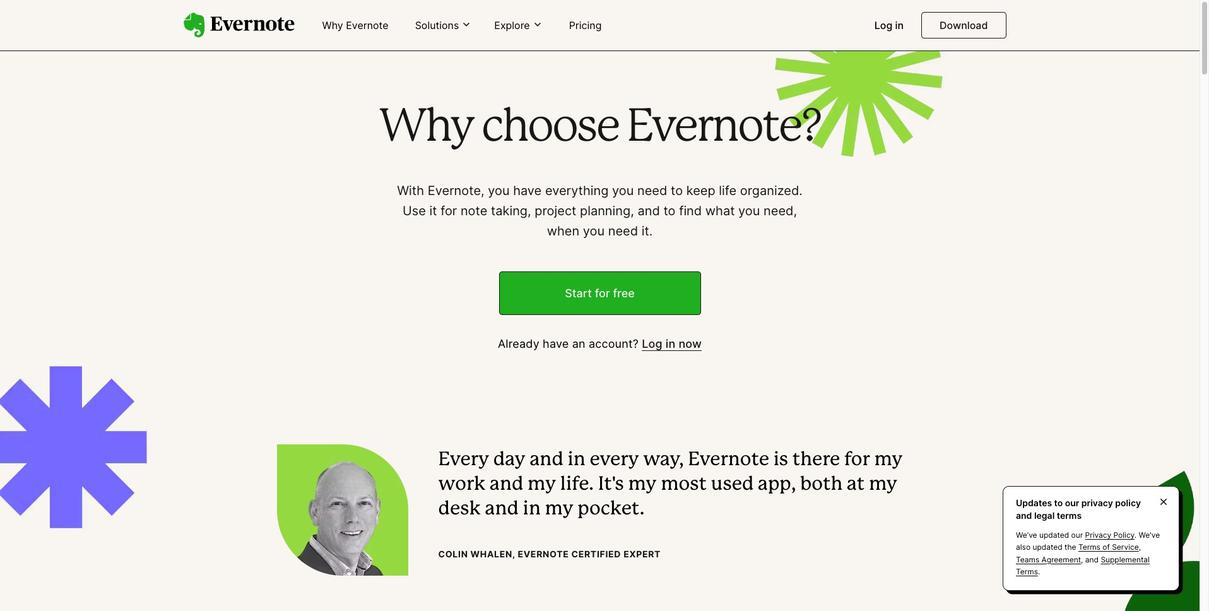 Task type: locate. For each thing, give the bounding box(es) containing it.
0 vertical spatial our
[[1065, 497, 1080, 508]]

1 horizontal spatial why
[[379, 107, 473, 150]]

updated
[[1040, 530, 1070, 540], [1033, 543, 1063, 552]]

and down . we've also updated the
[[1086, 555, 1099, 564]]

we've inside . we've also updated the
[[1139, 530, 1160, 540]]

why evernote link
[[315, 14, 396, 38]]

0 horizontal spatial have
[[513, 183, 542, 198]]

evernote?
[[627, 107, 821, 150]]

to
[[671, 183, 683, 198], [664, 204, 676, 219], [1055, 497, 1063, 508]]

project
[[535, 204, 577, 219]]

1 vertical spatial our
[[1072, 530, 1083, 540]]

why inside why evernote link
[[322, 19, 343, 32]]

download
[[940, 19, 988, 32]]

start for free
[[565, 287, 635, 300]]

organized.
[[740, 183, 803, 198]]

we've updated our privacy policy
[[1016, 530, 1135, 540]]

1 horizontal spatial .
[[1135, 530, 1137, 540]]

updated up the
[[1040, 530, 1070, 540]]

way,
[[643, 452, 684, 469]]

1 vertical spatial have
[[543, 337, 569, 351]]

. inside . we've also updated the
[[1135, 530, 1137, 540]]

.
[[1135, 530, 1137, 540], [1038, 567, 1041, 576]]

and up it.
[[638, 204, 660, 219]]

0 vertical spatial for
[[441, 204, 457, 219]]

0 vertical spatial to
[[671, 183, 683, 198]]

, down . we've also updated the
[[1081, 555, 1084, 564]]

have left an
[[543, 337, 569, 351]]

it.
[[642, 224, 653, 239]]

keep
[[687, 183, 716, 198]]

1 horizontal spatial log
[[875, 19, 893, 32]]

1 vertical spatial .
[[1038, 567, 1041, 576]]

2 vertical spatial for
[[844, 452, 870, 469]]

legal
[[1035, 510, 1055, 521]]

our up terms
[[1065, 497, 1080, 508]]

need left it.
[[608, 224, 638, 239]]

download link
[[922, 12, 1007, 39]]

0 vertical spatial why
[[322, 19, 343, 32]]

0 horizontal spatial log
[[642, 337, 663, 351]]

1 horizontal spatial terms
[[1079, 543, 1101, 552]]

pocket.
[[578, 501, 645, 519]]

used
[[711, 476, 754, 494]]

to up terms
[[1055, 497, 1063, 508]]

colin
[[438, 549, 468, 560]]

it
[[430, 204, 437, 219]]

our inside updates to our privacy policy and legal terms
[[1065, 497, 1080, 508]]

1 vertical spatial ,
[[1081, 555, 1084, 564]]

log
[[875, 19, 893, 32], [642, 337, 663, 351]]

and down day
[[490, 476, 524, 494]]

. up service
[[1135, 530, 1137, 540]]

why
[[322, 19, 343, 32], [379, 107, 473, 150]]

for up at
[[844, 452, 870, 469]]

at
[[847, 476, 865, 494]]

supplemental terms link
[[1016, 555, 1150, 576]]

and inside updates to our privacy policy and legal terms
[[1016, 510, 1032, 521]]

0 vertical spatial need
[[638, 183, 668, 198]]

and down updates
[[1016, 510, 1032, 521]]

1 vertical spatial evernote
[[688, 452, 770, 469]]

0 horizontal spatial for
[[441, 204, 457, 219]]

to left keep
[[671, 183, 683, 198]]

1 vertical spatial terms
[[1016, 567, 1038, 576]]

1 horizontal spatial ,
[[1139, 543, 1141, 552]]

our
[[1065, 497, 1080, 508], [1072, 530, 1083, 540]]

terms
[[1057, 510, 1082, 521]]

0 horizontal spatial .
[[1038, 567, 1041, 576]]

for
[[441, 204, 457, 219], [595, 287, 610, 300], [844, 452, 870, 469]]

0 vertical spatial .
[[1135, 530, 1137, 540]]

it's
[[598, 476, 624, 494]]

you up taking,
[[488, 183, 510, 198]]

why choose evernote?
[[379, 107, 821, 150]]

start
[[565, 287, 592, 300]]

planning,
[[580, 204, 634, 219]]

evernote logo image
[[183, 13, 294, 38]]

1 vertical spatial updated
[[1033, 543, 1063, 552]]

privacy policy link
[[1086, 530, 1135, 540]]

supplemental
[[1101, 555, 1150, 564]]

every
[[590, 452, 639, 469]]

and inside with evernote, you have everything you need to keep life organized. use it for note taking, project planning, and to find what you need, when you need it.
[[638, 204, 660, 219]]

2 horizontal spatial evernote
[[688, 452, 770, 469]]

0 vertical spatial have
[[513, 183, 542, 198]]

2 vertical spatial evernote
[[518, 549, 569, 560]]

we've right policy at the bottom right of the page
[[1139, 530, 1160, 540]]

updates
[[1016, 497, 1052, 508]]

app,
[[758, 476, 796, 494]]

my
[[875, 452, 903, 469], [528, 476, 556, 494], [628, 476, 657, 494], [869, 476, 898, 494], [545, 501, 574, 519]]

evernote inside the every day and in every way, evernote is there for my work and my life. it's my most used app, both at my desk and in my pocket.
[[688, 452, 770, 469]]

0 vertical spatial evernote
[[346, 19, 389, 32]]

with
[[397, 183, 424, 198]]

use
[[403, 204, 426, 219]]

to inside updates to our privacy policy and legal terms
[[1055, 497, 1063, 508]]

our up the
[[1072, 530, 1083, 540]]

evernote
[[346, 19, 389, 32], [688, 452, 770, 469], [518, 549, 569, 560]]

1 horizontal spatial we've
[[1139, 530, 1160, 540]]

1 horizontal spatial have
[[543, 337, 569, 351]]

terms
[[1079, 543, 1101, 552], [1016, 567, 1038, 576]]

terms down privacy
[[1079, 543, 1101, 552]]

to left find on the right of page
[[664, 204, 676, 219]]

for right it
[[441, 204, 457, 219]]

explore
[[495, 19, 530, 31]]

start for free link
[[499, 272, 701, 315]]

. down teams agreement link
[[1038, 567, 1041, 576]]

for left free at right
[[595, 287, 610, 300]]

1 vertical spatial for
[[595, 287, 610, 300]]

2 vertical spatial to
[[1055, 497, 1063, 508]]

and
[[638, 204, 660, 219], [530, 452, 564, 469], [490, 476, 524, 494], [485, 501, 519, 519], [1016, 510, 1032, 521], [1086, 555, 1099, 564]]

0 horizontal spatial we've
[[1016, 530, 1038, 540]]

free
[[613, 287, 635, 300]]

pricing link
[[562, 14, 609, 38]]

, up supplemental
[[1139, 543, 1141, 552]]

1 vertical spatial why
[[379, 107, 473, 150]]

privacy
[[1086, 530, 1112, 540]]

most
[[661, 476, 707, 494]]

you
[[488, 183, 510, 198], [612, 183, 634, 198], [739, 204, 760, 219], [583, 224, 605, 239]]

every
[[438, 452, 489, 469]]

we've up also
[[1016, 530, 1038, 540]]

terms inside 'terms of service , teams agreement , and'
[[1079, 543, 1101, 552]]

supplemental terms
[[1016, 555, 1150, 576]]

,
[[1139, 543, 1141, 552], [1081, 555, 1084, 564]]

0 horizontal spatial terms
[[1016, 567, 1038, 576]]

2 horizontal spatial for
[[844, 452, 870, 469]]

is
[[774, 452, 788, 469]]

solutions
[[415, 19, 459, 31]]

0 horizontal spatial why
[[322, 19, 343, 32]]

terms down teams
[[1016, 567, 1038, 576]]

2 we've from the left
[[1139, 530, 1160, 540]]

we've
[[1016, 530, 1038, 540], [1139, 530, 1160, 540]]

have inside with evernote, you have everything you need to keep life organized. use it for note taking, project planning, and to find what you need, when you need it.
[[513, 183, 542, 198]]

in
[[895, 19, 904, 32], [666, 337, 676, 351], [568, 452, 586, 469], [523, 501, 541, 519]]

log in link
[[867, 14, 912, 38]]

have up taking,
[[513, 183, 542, 198]]

need up it.
[[638, 183, 668, 198]]

need
[[638, 183, 668, 198], [608, 224, 638, 239]]

0 vertical spatial terms
[[1079, 543, 1101, 552]]

updated up teams agreement link
[[1033, 543, 1063, 552]]

. for .
[[1038, 567, 1041, 576]]

why evernote
[[322, 19, 389, 32]]



Task type: describe. For each thing, give the bounding box(es) containing it.
0 horizontal spatial ,
[[1081, 555, 1084, 564]]

solutions button
[[411, 18, 476, 32]]

0 vertical spatial ,
[[1139, 543, 1141, 552]]

find
[[679, 204, 702, 219]]

the
[[1065, 543, 1077, 552]]

1 we've from the left
[[1016, 530, 1038, 540]]

our for privacy
[[1065, 497, 1080, 508]]

log in now link
[[642, 337, 702, 351]]

1 horizontal spatial for
[[595, 287, 610, 300]]

you up planning,
[[612, 183, 634, 198]]

there
[[793, 452, 840, 469]]

you right "what"
[[739, 204, 760, 219]]

desk
[[438, 501, 481, 519]]

everything
[[545, 183, 609, 198]]

certified
[[572, 549, 621, 560]]

why for why evernote
[[322, 19, 343, 32]]

1 vertical spatial to
[[664, 204, 676, 219]]

. for . we've also updated the
[[1135, 530, 1137, 540]]

1 horizontal spatial evernote
[[518, 549, 569, 560]]

with evernote, you have everything you need to keep life organized. use it for note taking, project planning, and to find what you need, when you need it.
[[397, 183, 803, 239]]

day
[[493, 452, 526, 469]]

pricing
[[569, 19, 602, 32]]

of
[[1103, 543, 1110, 552]]

what
[[706, 204, 735, 219]]

and inside 'terms of service , teams agreement , and'
[[1086, 555, 1099, 564]]

updated inside . we've also updated the
[[1033, 543, 1063, 552]]

both
[[801, 476, 843, 494]]

1 vertical spatial need
[[608, 224, 638, 239]]

. we've also updated the
[[1016, 530, 1160, 552]]

when
[[547, 224, 580, 239]]

1 vertical spatial log
[[642, 337, 663, 351]]

privacy
[[1082, 497, 1114, 508]]

updates to our privacy policy and legal terms
[[1016, 497, 1141, 521]]

already have an account? log in now
[[498, 337, 702, 351]]

agreement
[[1042, 555, 1081, 564]]

need,
[[764, 204, 797, 219]]

for inside the every day and in every way, evernote is there for my work and my life. it's my most used app, both at my desk and in my pocket.
[[844, 452, 870, 469]]

every day and in every way, evernote is there for my work and my life. it's my most used app, both at my desk and in my pocket.
[[438, 452, 903, 519]]

service
[[1112, 543, 1139, 552]]

account?
[[589, 337, 639, 351]]

note
[[461, 204, 488, 219]]

work
[[438, 476, 486, 494]]

now
[[679, 337, 702, 351]]

0 vertical spatial log
[[875, 19, 893, 32]]

terms of service link
[[1079, 543, 1139, 552]]

0 vertical spatial updated
[[1040, 530, 1070, 540]]

why for why choose evernote?
[[379, 107, 473, 150]]

log in
[[875, 19, 904, 32]]

an
[[572, 337, 586, 351]]

teams agreement link
[[1016, 555, 1081, 564]]

life.
[[560, 476, 594, 494]]

life
[[719, 183, 737, 198]]

and right desk
[[485, 501, 519, 519]]

teams
[[1016, 555, 1040, 564]]

and right day
[[530, 452, 564, 469]]

whalen,
[[471, 549, 515, 560]]

taking,
[[491, 204, 531, 219]]

expert
[[624, 549, 661, 560]]

explore button
[[491, 18, 546, 32]]

for inside with evernote, you have everything you need to keep life organized. use it for note taking, project planning, and to find what you need, when you need it.
[[441, 204, 457, 219]]

our for privacy
[[1072, 530, 1083, 540]]

terms inside supplemental terms
[[1016, 567, 1038, 576]]

0 horizontal spatial evernote
[[346, 19, 389, 32]]

already
[[498, 337, 540, 351]]

you down planning,
[[583, 224, 605, 239]]

choose
[[481, 107, 619, 150]]

also
[[1016, 543, 1031, 552]]

terms of service , teams agreement , and
[[1016, 543, 1141, 564]]

colin whalen, evernote certified expert
[[438, 549, 661, 560]]

policy
[[1116, 497, 1141, 508]]

policy
[[1114, 530, 1135, 540]]

evernote,
[[428, 183, 485, 198]]



Task type: vqa. For each thing, say whether or not it's contained in the screenshot.
the rightmost Why
yes



